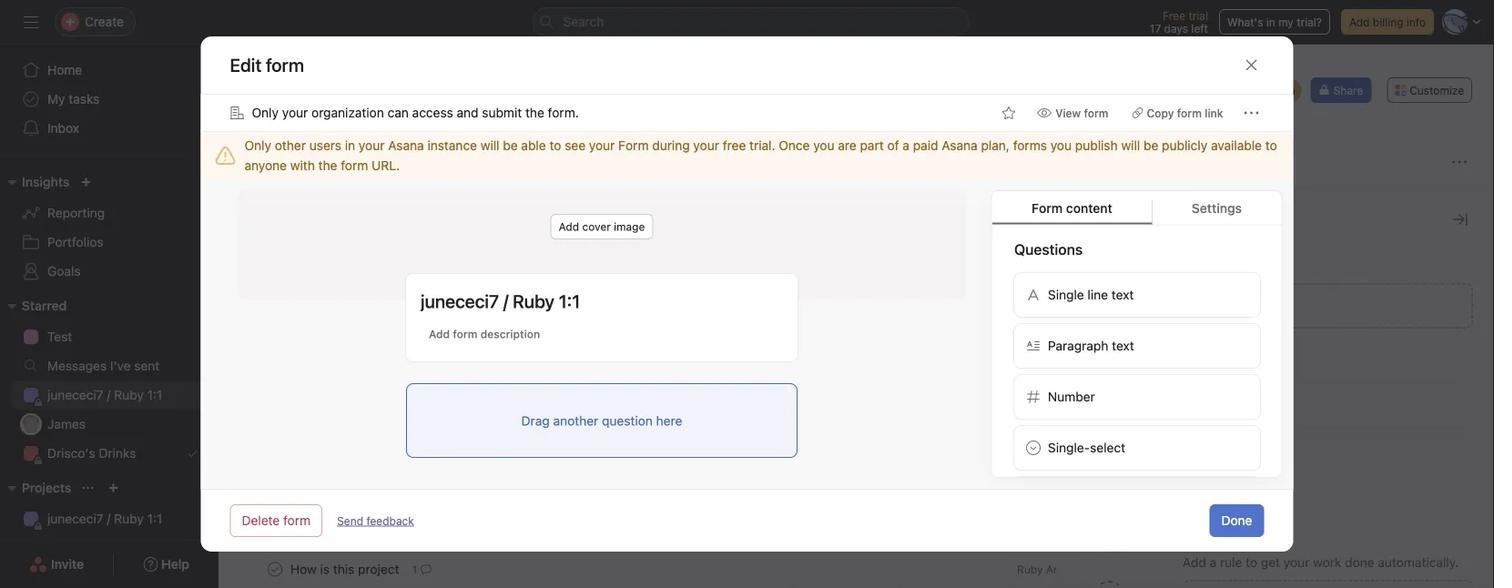 Task type: locate. For each thing, give the bounding box(es) containing it.
0 horizontal spatial in
[[345, 138, 355, 153]]

anderson down questions
[[1047, 283, 1096, 296]]

1 vertical spatial messages
[[47, 358, 107, 373]]

list
[[351, 114, 373, 129]]

anderson up 'number' on the right bottom of page
[[1047, 348, 1096, 361]]

0 horizontal spatial form
[[619, 138, 649, 153]]

the left form.
[[526, 105, 545, 120]]

2 anderson from the top
[[1047, 316, 1096, 328]]

junececi7 / ruby 1:1 for first junececi7 / ruby 1:1 link from the bottom of the page
[[47, 511, 162, 527]]

1 vertical spatial emergency
[[1213, 399, 1291, 414]]

creation date for how's your workload? cell
[[1136, 371, 1263, 404]]

today right 'done'
[[1397, 563, 1428, 576]]

close this dialog image
[[1245, 58, 1259, 72]]

3 ruby anderson from the top
[[1017, 348, 1096, 361]]

1:1 inside edit form dialog
[[559, 291, 580, 312]]

1 vertical spatial a
[[1210, 555, 1217, 570]]

free trial 17 days left
[[1150, 9, 1209, 35]]

my inside projects element
[[47, 541, 65, 556]]

messages i've sent
[[47, 358, 160, 373]]

1 be from the left
[[503, 138, 518, 153]]

my
[[47, 92, 65, 107], [47, 541, 65, 556]]

1 horizontal spatial be
[[1144, 138, 1159, 153]]

customize
[[1410, 84, 1465, 97], [1183, 209, 1271, 230]]

1 horizontal spatial to
[[1246, 555, 1258, 570]]

add left cover
[[559, 220, 579, 233]]

junececi7 up first
[[47, 511, 103, 527]]

info
[[1407, 15, 1426, 28]]

1 horizontal spatial topic
[[1213, 349, 1245, 364]]

0 vertical spatial customize
[[1410, 84, 1465, 97]]

1 ruby anderson row from the top
[[219, 272, 1495, 306]]

1 horizontal spatial emergency
[[1213, 399, 1291, 414]]

anyone
[[245, 158, 287, 173]]

1 vertical spatial the
[[318, 158, 337, 173]]

insights
[[22, 174, 70, 189]]

drisco's drinks
[[47, 446, 136, 461]]

in left my on the right
[[1267, 15, 1276, 28]]

today up creation date for do you feel like we can help you succeed in any manner right now? cell
[[1144, 414, 1175, 427]]

add for description
[[429, 328, 450, 341]]

messages down test
[[47, 358, 107, 373]]

anderson for how is this project cell
[[1047, 563, 1096, 576]]

1 horizontal spatial will
[[1122, 138, 1141, 153]]

2 be from the left
[[1144, 138, 1159, 153]]

ju inside header fyis "tree grid"
[[1277, 563, 1286, 576]]

1 down feedback
[[412, 563, 417, 576]]

1 horizontal spatial customize
[[1410, 84, 1465, 97]]

customize up fields
[[1183, 209, 1271, 230]]

done
[[1222, 513, 1253, 528]]

0 horizontal spatial ra
[[295, 69, 314, 86]]

0 horizontal spatial topic type
[[801, 199, 857, 211]]

form left url.
[[341, 158, 368, 173]]

in inside the only other users in your asana instance will be able to see your form during your free trial.  once you are part of a paid asana plan, forms you publish will be publicly available to anyone with the form url.
[[345, 138, 355, 153]]

copy
[[1147, 107, 1175, 119]]

are
[[838, 138, 857, 153]]

0 vertical spatial junececi7
[[420, 291, 499, 312]]

add left description
[[429, 328, 450, 341]]

your down the calendar link
[[589, 138, 615, 153]]

1:1 up my first portfolio link
[[147, 511, 162, 527]]

3 ruby anderson row from the top
[[219, 371, 1495, 404]]

0 horizontal spatial rules
[[1095, 363, 1124, 376]]

ruby
[[1017, 283, 1043, 296], [512, 291, 554, 312], [1017, 316, 1043, 328], [1017, 348, 1043, 361], [1017, 381, 1043, 394], [114, 388, 144, 403], [1017, 414, 1043, 427], [1017, 447, 1043, 460], [114, 511, 144, 527], [1017, 563, 1043, 576]]

invite
[[51, 557, 84, 572]]

1 vertical spatial topic
[[1213, 349, 1245, 364]]

7 ruby anderson from the top
[[1017, 563, 1096, 576]]

0 vertical spatial form
[[619, 138, 649, 153]]

anderson down 'number' on the right bottom of page
[[1047, 414, 1096, 427]]

messages inside starred element
[[47, 358, 107, 373]]

junececi7 / ruby 1:1 inside starred element
[[47, 388, 162, 403]]

my inside global element
[[47, 92, 65, 107]]

test
[[47, 329, 72, 344]]

1 my from the top
[[47, 92, 65, 107]]

starred button
[[0, 295, 67, 317]]

topic for actual time
[[1213, 349, 1245, 364]]

form for delete form
[[283, 513, 311, 528]]

0 vertical spatial 1
[[1093, 542, 1099, 555]]

question
[[602, 413, 653, 428]]

1 horizontal spatial created
[[1144, 199, 1185, 211]]

emergency up actual time
[[1213, 399, 1291, 414]]

ruby for group meeting with cohort cell
[[1017, 348, 1043, 361]]

2 vertical spatial today
[[1397, 563, 1428, 576]]

add inside add billing info "button"
[[1350, 15, 1370, 28]]

test link
[[11, 322, 208, 352]]

my first portfolio link
[[11, 534, 208, 563]]

0 vertical spatial junececi7 / ruby 1:1 link
[[11, 381, 208, 410]]

topic up creation date for how's your workload? cell
[[1213, 349, 1245, 364]]

ju left work
[[1277, 563, 1286, 576]]

type down field
[[1249, 349, 1277, 364]]

asana down files link
[[942, 138, 978, 153]]

1 vertical spatial junececi7 / ruby 1:1
[[47, 388, 162, 403]]

line
[[1088, 287, 1108, 302]]

project kick-off! cell
[[219, 272, 793, 306]]

organization
[[312, 105, 384, 120]]

publicly
[[1162, 138, 1208, 153]]

add inside add cover image button
[[559, 220, 579, 233]]

Completed checkbox
[[264, 559, 286, 581]]

created left the by
[[1017, 199, 1058, 211]]

0 horizontal spatial asana
[[388, 138, 424, 153]]

0 horizontal spatial topic
[[801, 199, 829, 211]]

do you feel like we can help you succeed in any manner right now? cell
[[219, 436, 793, 470]]

junececi7 / ruby 1:1 inside projects element
[[47, 511, 162, 527]]

anderson left apps
[[1047, 447, 1096, 460]]

1 for 1 form
[[1093, 542, 1099, 555]]

topic type down are
[[801, 199, 857, 211]]

1 vertical spatial junececi7 / ruby 1:1 link
[[11, 505, 208, 534]]

text right paragraph
[[1112, 338, 1134, 353]]

type
[[832, 199, 857, 211], [1249, 349, 1277, 364]]

rules left the done on the bottom of page
[[1183, 528, 1221, 545]]

1 vertical spatial in
[[345, 138, 355, 153]]

2 junececi7 / ruby 1:1 link from the top
[[11, 505, 208, 534]]

ruby for how is this project cell
[[1017, 563, 1043, 576]]

add left the task…
[[291, 479, 315, 494]]

1 you from the left
[[814, 138, 835, 153]]

goals
[[47, 264, 81, 279]]

add billing info
[[1350, 15, 1426, 28]]

1 horizontal spatial you
[[1051, 138, 1072, 153]]

ruby anderson down paragraph
[[1017, 381, 1096, 394]]

1 vertical spatial type
[[1249, 349, 1277, 364]]

anderson down paragraph
[[1047, 381, 1096, 394]]

ju up overview link
[[258, 69, 270, 86]]

close details image
[[1454, 212, 1468, 227]]

junececi7 / ruby 1:1
[[420, 291, 580, 312], [47, 388, 162, 403], [47, 511, 162, 527]]

2 vertical spatial /
[[107, 511, 111, 527]]

send
[[337, 515, 363, 527]]

emergency
[[909, 199, 976, 211], [1213, 399, 1291, 414]]

junececi7 up add form description
[[420, 291, 499, 312]]

add left rule
[[1183, 555, 1207, 570]]

0 horizontal spatial to
[[550, 138, 562, 153]]

emergency down the paid on the right top
[[909, 199, 976, 211]]

0 horizontal spatial be
[[503, 138, 518, 153]]

ra up overview
[[295, 69, 314, 86]]

your
[[282, 105, 308, 120], [359, 138, 385, 153], [589, 138, 615, 153], [694, 138, 720, 153], [1284, 555, 1310, 570]]

files
[[974, 114, 1002, 129]]

portfolios
[[47, 235, 104, 250]]

customize down info
[[1410, 84, 1465, 97]]

Project Kick-Off! text field
[[287, 280, 399, 298]]

header next meeting tree grid
[[219, 272, 1495, 503]]

only your organization can access and submit the form.
[[252, 105, 579, 120]]

topic type for created
[[801, 199, 857, 211]]

what's in my trial? button
[[1220, 9, 1331, 35]]

/ up my first portfolio link
[[107, 511, 111, 527]]

text right "line"
[[1112, 287, 1134, 302]]

0 horizontal spatial you
[[814, 138, 835, 153]]

anderson for first day! cell
[[1047, 316, 1096, 328]]

you left are
[[814, 138, 835, 153]]

5 ruby anderson from the top
[[1017, 414, 1096, 427]]

form down calendar
[[619, 138, 649, 153]]

7 anderson from the top
[[1047, 563, 1096, 576]]

anderson up paragraph
[[1047, 316, 1096, 328]]

ruby for what's your top priority this week? cell
[[1017, 414, 1043, 427]]

form inside the only other users in your asana instance will be able to see your form during your free trial.  once you are part of a paid asana plan, forms you publish will be publicly available to anyone with the form url.
[[619, 138, 649, 153]]

your down workflow link
[[694, 138, 720, 153]]

2 you from the left
[[1051, 138, 1072, 153]]

1 horizontal spatial messages
[[877, 114, 938, 129]]

header fyis tree grid
[[219, 553, 1495, 588]]

0 vertical spatial my
[[47, 92, 65, 107]]

1:1 down sent
[[147, 388, 162, 403]]

my tasks link
[[11, 85, 208, 114]]

the down users
[[318, 158, 337, 173]]

0 vertical spatial topic
[[801, 199, 829, 211]]

to left see
[[550, 138, 562, 153]]

1 vertical spatial form
[[1032, 200, 1063, 215]]

6 anderson from the top
[[1047, 447, 1096, 460]]

will right publish
[[1122, 138, 1141, 153]]

1:1 down add cover image at the left top of the page
[[559, 291, 580, 312]]

a right of
[[903, 138, 910, 153]]

0 vertical spatial junececi7 / ruby 1:1
[[420, 291, 580, 312]]

fyis
[[270, 521, 299, 539]]

junececi7 / ruby 1:1 link down messages i've sent
[[11, 381, 208, 410]]

once
[[779, 138, 810, 153]]

1:1 inside starred element
[[147, 388, 162, 403]]

ruby anderson down 1 form
[[1017, 563, 1096, 576]]

link
[[1205, 107, 1224, 119]]

today up creation date for group meeting with cohort cell
[[1144, 316, 1175, 328]]

1 vertical spatial text
[[1112, 338, 1134, 353]]

send feedback link
[[337, 513, 414, 529]]

0 vertical spatial text
[[1112, 287, 1134, 302]]

junececi7 inside starred element
[[47, 388, 103, 403]]

0 horizontal spatial created
[[1017, 199, 1058, 211]]

ju
[[258, 69, 270, 86], [1287, 84, 1296, 97], [1277, 563, 1286, 576]]

2 created from the left
[[1144, 199, 1185, 211]]

0 horizontal spatial type
[[832, 199, 857, 211]]

ruby anderson inside header fyis "tree grid"
[[1017, 563, 1096, 576]]

be left publicly
[[1144, 138, 1159, 153]]

1 vertical spatial today
[[1144, 414, 1175, 427]]

reporting link
[[11, 199, 208, 228]]

creation date for group meeting with cohort cell
[[1136, 338, 1263, 372]]

row
[[219, 188, 1495, 221], [240, 220, 1495, 222], [219, 305, 1495, 339], [219, 404, 1495, 437], [219, 553, 1495, 587], [219, 586, 1495, 588]]

/ inside starred element
[[107, 388, 111, 403]]

my left tasks
[[47, 92, 65, 107]]

1 horizontal spatial rules
[[1183, 528, 1221, 545]]

0 horizontal spatial the
[[318, 158, 337, 173]]

1 vertical spatial my
[[47, 541, 65, 556]]

topic type down field
[[1213, 349, 1277, 364]]

How's your workload? text field
[[287, 378, 424, 397]]

add task… row
[[219, 469, 1495, 503]]

ruby anderson for how is this project cell
[[1017, 563, 1096, 576]]

/ for first junececi7 / ruby 1:1 link from the bottom of the page
[[107, 511, 111, 527]]

1 horizontal spatial a
[[1210, 555, 1217, 570]]

/ down messages i've sent link
[[107, 388, 111, 403]]

form right view
[[1084, 107, 1109, 119]]

edit form dialog
[[201, 36, 1294, 588]]

0 horizontal spatial messages
[[47, 358, 107, 373]]

ruby anderson down the single on the right
[[1017, 316, 1096, 328]]

Do you feel like we can help you succeed in any manner right now? text field
[[287, 444, 687, 462]]

0 vertical spatial messages
[[877, 114, 938, 129]]

in inside button
[[1267, 15, 1276, 28]]

1 created from the left
[[1017, 199, 1058, 211]]

1 horizontal spatial topic type
[[1213, 349, 1277, 364]]

with
[[290, 158, 315, 173]]

1 horizontal spatial the
[[526, 105, 545, 120]]

1 vertical spatial only
[[245, 138, 271, 153]]

form left link
[[1178, 107, 1202, 119]]

workflow link
[[667, 112, 738, 132]]

only for only your organization can access and submit the form.
[[252, 105, 279, 120]]

your up other
[[282, 105, 308, 120]]

0 vertical spatial today
[[1144, 316, 1175, 328]]

add left field
[[1218, 298, 1241, 313]]

row containing 1
[[219, 553, 1495, 587]]

only inside the only other users in your asana instance will be able to see your form during your free trial.  once you are part of a paid asana plan, forms you publish will be publicly available to anyone with the form url.
[[245, 138, 271, 153]]

4 ruby anderson row from the top
[[219, 436, 1495, 470]]

messages for messages
[[877, 114, 938, 129]]

group meeting with cohort cell
[[219, 338, 793, 372]]

topic down the once
[[801, 199, 829, 211]]

to left get
[[1246, 555, 1258, 570]]

anderson for what's your top priority this week? cell
[[1047, 414, 1096, 427]]

anderson down 1 form
[[1047, 563, 1096, 576]]

topic
[[801, 199, 829, 211], [1213, 349, 1245, 364]]

actual
[[1213, 448, 1250, 463]]

task…
[[318, 479, 353, 494]]

ruby anderson left apps
[[1017, 447, 1096, 460]]

ruby anderson down questions
[[1017, 283, 1096, 296]]

1 will from the left
[[481, 138, 500, 153]]

1 inside button
[[412, 563, 417, 576]]

1 vertical spatial junececi7
[[47, 388, 103, 403]]

1 vertical spatial /
[[107, 388, 111, 403]]

1 horizontal spatial 1
[[1093, 542, 1099, 555]]

drisco's
[[47, 446, 95, 461]]

left
[[1192, 22, 1209, 35]]

1 junececi7 / ruby 1:1 link from the top
[[11, 381, 208, 410]]

form right delete
[[283, 513, 311, 528]]

created left on
[[1144, 199, 1185, 211]]

messages up of
[[877, 114, 938, 129]]

add left billing
[[1350, 15, 1370, 28]]

my for my first portfolio
[[47, 541, 65, 556]]

1 horizontal spatial asana
[[942, 138, 978, 153]]

form up questions
[[1032, 200, 1063, 215]]

delete form button
[[230, 505, 323, 537]]

2 vertical spatial junececi7
[[47, 511, 103, 527]]

2 vertical spatial 1:1
[[147, 511, 162, 527]]

0 horizontal spatial will
[[481, 138, 500, 153]]

6 ruby anderson from the top
[[1017, 447, 1096, 460]]

only up other
[[252, 105, 279, 120]]

junececi7 / ruby 1:1 down messages i've sent
[[47, 388, 162, 403]]

0 vertical spatial emergency
[[909, 199, 976, 211]]

junececi7 / ruby 1:1 up description
[[420, 291, 580, 312]]

what's your top priority this week? cell
[[219, 404, 793, 437]]

3 anderson from the top
[[1047, 348, 1096, 361]]

form down apps
[[1102, 542, 1126, 555]]

0 vertical spatial rules
[[1095, 363, 1124, 376]]

add cover image button
[[550, 214, 653, 240]]

be left able
[[503, 138, 518, 153]]

remember to add discussion topics for the next meeting cell
[[219, 586, 793, 588]]

0 horizontal spatial 1
[[412, 563, 417, 576]]

0 vertical spatial type
[[832, 199, 857, 211]]

cell
[[1263, 586, 1390, 588]]

a left rule
[[1210, 555, 1217, 570]]

calendar
[[591, 114, 645, 129]]

ruby inside header fyis "tree grid"
[[1017, 563, 1043, 576]]

junececi7 inside projects element
[[47, 511, 103, 527]]

delete
[[242, 513, 280, 528]]

drinks
[[99, 446, 136, 461]]

form inside button
[[1084, 107, 1109, 119]]

ruby anderson for first day! cell
[[1017, 316, 1096, 328]]

add
[[1350, 15, 1370, 28], [559, 220, 579, 233], [1218, 298, 1241, 313], [429, 328, 450, 341], [291, 479, 315, 494], [1183, 555, 1207, 570]]

add for rule
[[1183, 555, 1207, 570]]

0 horizontal spatial emergency
[[909, 199, 976, 211]]

0 vertical spatial in
[[1267, 15, 1276, 28]]

part
[[860, 138, 884, 153]]

1 vertical spatial 1
[[412, 563, 417, 576]]

number
[[1048, 389, 1095, 404]]

text
[[1112, 287, 1134, 302], [1112, 338, 1134, 353]]

single-
[[1048, 440, 1090, 455]]

url.
[[372, 158, 400, 173]]

0 horizontal spatial a
[[903, 138, 910, 153]]

anderson inside header fyis "tree grid"
[[1047, 563, 1096, 576]]

0 vertical spatial a
[[903, 138, 910, 153]]

ruby anderson for how's your workload? cell on the bottom of the page
[[1017, 381, 1096, 394]]

type down are
[[832, 199, 857, 211]]

1:1
[[559, 291, 580, 312], [147, 388, 162, 403], [147, 511, 162, 527]]

task name
[[244, 199, 299, 211]]

projects element
[[0, 472, 219, 588]]

2 my from the top
[[47, 541, 65, 556]]

junececi7 / ruby 1:1 up my first portfolio link
[[47, 511, 162, 527]]

4 ruby anderson from the top
[[1017, 381, 1096, 394]]

0 vertical spatial topic type
[[801, 199, 857, 211]]

ruby anderson row
[[219, 272, 1495, 306], [219, 338, 1495, 372], [219, 371, 1495, 404], [219, 436, 1495, 470]]

ruby anderson down 'number' on the right bottom of page
[[1017, 414, 1096, 427]]

2 vertical spatial junececi7 / ruby 1:1
[[47, 511, 162, 527]]

1 horizontal spatial in
[[1267, 15, 1276, 28]]

in down list link
[[345, 138, 355, 153]]

0 horizontal spatial customize
[[1183, 209, 1271, 230]]

my up invite
[[47, 541, 65, 556]]

ruby anderson up 'number' on the right bottom of page
[[1017, 348, 1096, 361]]

2 ruby anderson from the top
[[1017, 316, 1096, 328]]

junececi7@gmail.com
[[1296, 563, 1408, 576]]

add inside add form description button
[[429, 328, 450, 341]]

1 vertical spatial rules
[[1183, 528, 1221, 545]]

you right forms
[[1051, 138, 1072, 153]]

ju left share button
[[1287, 84, 1296, 97]]

free
[[723, 138, 746, 153]]

created
[[1017, 199, 1058, 211], [1144, 199, 1185, 211]]

ra down the what's in my trial?
[[1266, 84, 1280, 97]]

0 vertical spatial only
[[252, 105, 279, 120]]

send feedback
[[337, 515, 414, 527]]

row containing task name
[[219, 188, 1495, 221]]

trial?
[[1297, 15, 1323, 28]]

creation date for project kick-off! cell
[[1136, 272, 1263, 306]]

/
[[503, 291, 508, 312], [107, 388, 111, 403], [107, 511, 111, 527]]

2 horizontal spatial to
[[1266, 138, 1278, 153]]

4 anderson from the top
[[1047, 381, 1096, 394]]

1 vertical spatial 1:1
[[147, 388, 162, 403]]

1 horizontal spatial ju
[[1277, 563, 1286, 576]]

asana up url.
[[388, 138, 424, 153]]

form left description
[[453, 328, 477, 341]]

1:1 inside projects element
[[147, 511, 162, 527]]

search button
[[532, 7, 970, 36]]

1 ruby anderson from the top
[[1017, 283, 1096, 296]]

1 anderson from the top
[[1047, 283, 1096, 296]]

only up anyone at the left of page
[[245, 138, 271, 153]]

how's your workload? cell
[[219, 371, 793, 404]]

1 vertical spatial topic type
[[1213, 349, 1277, 364]]

rules down paragraph text
[[1095, 363, 1124, 376]]

0 vertical spatial 1:1
[[559, 291, 580, 312]]

to right available
[[1266, 138, 1278, 153]]

1 horizontal spatial type
[[1249, 349, 1277, 364]]

1 down apps
[[1093, 542, 1099, 555]]

form for add form description
[[453, 328, 477, 341]]

of
[[888, 138, 900, 153]]

form for 1 form
[[1102, 542, 1126, 555]]

/ up description
[[503, 291, 508, 312]]

topic inside row
[[801, 199, 829, 211]]

5 anderson from the top
[[1047, 414, 1096, 427]]

forms
[[1014, 138, 1048, 153]]

0 vertical spatial /
[[503, 291, 508, 312]]

days
[[1165, 22, 1189, 35]]

form.
[[548, 105, 579, 120]]

junececi7 up "james"
[[47, 388, 103, 403]]

starred element
[[0, 290, 219, 472]]

junececi7 / ruby 1:1 link up portfolio
[[11, 505, 208, 534]]

/ inside projects element
[[107, 511, 111, 527]]

0 horizontal spatial ju
[[258, 69, 270, 86]]

board link
[[417, 112, 467, 132]]

will down submit
[[481, 138, 500, 153]]



Task type: vqa. For each thing, say whether or not it's contained in the screenshot.
The E.G. Share Timeline With Teammates text box
no



Task type: describe. For each thing, give the bounding box(es) containing it.
/ for second junececi7 / ruby 1:1 link from the bottom of the page
[[107, 388, 111, 403]]

2 horizontal spatial ju
[[1287, 84, 1296, 97]]

What's your top priority this week? text field
[[287, 411, 499, 429]]

2 ruby anderson row from the top
[[219, 338, 1495, 372]]

your up url.
[[359, 138, 385, 153]]

17
[[1150, 22, 1162, 35]]

1 for 1
[[412, 563, 417, 576]]

first
[[69, 541, 92, 556]]

anderson for group meeting with cohort cell
[[1047, 348, 1096, 361]]

a inside the only other users in your asana instance will be able to see your form during your free trial.  once you are part of a paid asana plan, forms you publish will be publicly available to anyone with the form url.
[[903, 138, 910, 153]]

name
[[271, 199, 299, 211]]

single
[[1048, 287, 1084, 302]]

inbox link
[[11, 114, 208, 143]]

emergency for actual
[[1213, 399, 1291, 414]]

form for view form
[[1084, 107, 1109, 119]]

add to starred image
[[1002, 106, 1017, 120]]

1 button
[[409, 561, 436, 579]]

assignee
[[1271, 199, 1318, 211]]

ruby anderson for do you feel like we can help you succeed in any manner right now? cell
[[1017, 447, 1096, 460]]

add task… button
[[291, 476, 353, 496]]

feedback
[[367, 515, 414, 527]]

my tasks
[[47, 92, 100, 107]]

insights element
[[0, 166, 219, 290]]

junececi7 / ruby 1:1 for second junececi7 / ruby 1:1 link from the bottom of the page
[[47, 388, 162, 403]]

2 text from the top
[[1112, 338, 1134, 353]]

collapse task list for this section image
[[246, 523, 261, 537]]

how is this project cell
[[219, 553, 793, 587]]

submit
[[482, 105, 522, 120]]

2 asana from the left
[[942, 138, 978, 153]]

copy form link
[[1147, 107, 1224, 119]]

add for image
[[559, 220, 579, 233]]

add cover image
[[559, 220, 645, 233]]

ruby for how's your workload? cell on the bottom of the page
[[1017, 381, 1043, 394]]

drisco's drinks link
[[11, 439, 208, 468]]

add form description
[[429, 328, 540, 341]]

can
[[388, 105, 409, 120]]

insights button
[[0, 171, 70, 193]]

ruby for project kick-off! cell
[[1017, 283, 1043, 296]]

plan,
[[982, 138, 1010, 153]]

publish
[[1076, 138, 1118, 153]]

single-select
[[1048, 440, 1126, 455]]

ruby anderson for group meeting with cohort cell
[[1017, 348, 1096, 361]]

topic type for actual
[[1213, 349, 1277, 364]]

and
[[457, 105, 479, 120]]

How is this project text field
[[287, 561, 405, 579]]

ruby anderson for project kick-off! cell
[[1017, 283, 1096, 296]]

today for first day! cell
[[1144, 316, 1175, 328]]

during
[[652, 138, 690, 153]]

your right get
[[1284, 555, 1310, 570]]

drag
[[521, 413, 550, 428]]

done
[[1345, 555, 1375, 570]]

dashboard link
[[760, 112, 841, 132]]

select
[[1090, 440, 1126, 455]]

add a rule to get your work done automatically.
[[1183, 555, 1459, 570]]

hide sidebar image
[[24, 15, 38, 29]]

task
[[244, 199, 268, 211]]

ja
[[25, 418, 37, 431]]

rule
[[1221, 555, 1243, 570]]

customize inside dropdown button
[[1410, 84, 1465, 97]]

ruby anderson for what's your top priority this week? cell
[[1017, 414, 1096, 427]]

anderson for do you feel like we can help you succeed in any manner right now? cell
[[1047, 447, 1096, 460]]

what's
[[1228, 15, 1264, 28]]

view
[[1056, 107, 1081, 119]]

starred
[[22, 298, 67, 313]]

add inside add task… button
[[291, 479, 315, 494]]

trial.
[[750, 138, 776, 153]]

ruby inside edit form dialog
[[512, 291, 554, 312]]

ruby for do you feel like we can help you succeed in any manner right now? cell
[[1017, 447, 1043, 460]]

see
[[565, 138, 586, 153]]

projects
[[22, 481, 71, 496]]

questions
[[1014, 240, 1083, 258]]

apps
[[1096, 453, 1123, 465]]

messages i've sent link
[[11, 352, 208, 381]]

free
[[1163, 9, 1186, 22]]

type for created
[[832, 199, 857, 211]]

junececi7 / ruby 1:1 inside edit form dialog
[[420, 291, 580, 312]]

ruby inside starred element
[[114, 388, 144, 403]]

description
[[480, 328, 540, 341]]

created for created by
[[1017, 199, 1058, 211]]

Group Meeting with cohort text field
[[287, 346, 454, 364]]

creation date for do you feel like we can help you succeed in any manner right now? cell
[[1136, 436, 1263, 470]]

search
[[563, 14, 604, 29]]

today inside row
[[1397, 563, 1428, 576]]

instance
[[428, 138, 477, 153]]

add form description button
[[420, 322, 548, 347]]

paragraph text
[[1048, 338, 1134, 353]]

reporting
[[47, 205, 105, 220]]

my for my tasks
[[47, 92, 65, 107]]

edit form
[[230, 54, 304, 76]]

drag another question here
[[521, 413, 682, 428]]

paragraph
[[1048, 338, 1109, 353]]

tasks
[[69, 92, 100, 107]]

1 horizontal spatial form
[[1032, 200, 1063, 215]]

type for actual
[[1249, 349, 1277, 364]]

only for only other users in your asana instance will be able to see your form during your free trial.  once you are part of a paid asana plan, forms you publish will be publicly available to anyone with the form url.
[[245, 138, 271, 153]]

view form button
[[1029, 100, 1117, 126]]

today for what's your top priority this week? cell
[[1144, 414, 1175, 427]]

form for copy form link
[[1178, 107, 1202, 119]]

1 text from the top
[[1112, 287, 1134, 302]]

created for created on
[[1144, 199, 1185, 211]]

emergency for created
[[909, 199, 976, 211]]

junececi7 inside edit form dialog
[[420, 291, 499, 312]]

portfolios link
[[11, 228, 208, 257]]

calendar link
[[577, 112, 645, 132]]

add inside fields add field
[[1218, 298, 1241, 313]]

add task…
[[291, 479, 353, 494]]

ruby inside projects element
[[114, 511, 144, 527]]

junececi7 for first junececi7 / ruby 1:1 link from the bottom of the page
[[47, 511, 103, 527]]

projects button
[[0, 477, 71, 499]]

fields add field
[[1183, 258, 1270, 313]]

search list box
[[532, 7, 970, 36]]

add for info
[[1350, 15, 1370, 28]]

0 vertical spatial the
[[526, 105, 545, 120]]

delete form
[[242, 513, 311, 528]]

1 form
[[1093, 542, 1126, 555]]

portfolio
[[95, 541, 145, 556]]

goals link
[[11, 257, 208, 286]]

global element
[[0, 45, 219, 154]]

another
[[553, 413, 598, 428]]

more actions image
[[1245, 106, 1259, 120]]

1:1 for second junececi7 / ruby 1:1 link from the bottom of the page
[[147, 388, 162, 403]]

ruby for first day! cell
[[1017, 316, 1043, 328]]

fields
[[1183, 258, 1223, 276]]

trial
[[1189, 9, 1209, 22]]

1 horizontal spatial ra
[[1266, 84, 1280, 97]]

junececi7 for second junececi7 / ruby 1:1 link from the bottom of the page
[[47, 388, 103, 403]]

anderson for project kick-off! cell
[[1047, 283, 1096, 296]]

topic for created by
[[801, 199, 829, 211]]

here
[[656, 413, 682, 428]]

timeline
[[504, 114, 555, 129]]

other
[[275, 138, 306, 153]]

timeline link
[[489, 112, 555, 132]]

2 will from the left
[[1122, 138, 1141, 153]]

messages for messages i've sent
[[47, 358, 107, 373]]

1 asana from the left
[[388, 138, 424, 153]]

collapse task list for this section image
[[246, 242, 261, 257]]

time
[[1254, 448, 1279, 463]]

files link
[[960, 112, 1002, 132]]

completed image
[[264, 559, 286, 581]]

form inside the only other users in your asana instance will be able to see your form during your free trial.  once you are part of a paid asana plan, forms you publish will be publicly available to anyone with the form url.
[[341, 158, 368, 173]]

first day! cell
[[219, 305, 793, 339]]

1 vertical spatial customize
[[1183, 209, 1271, 230]]

/ inside edit form dialog
[[503, 291, 508, 312]]

share button
[[1311, 77, 1372, 103]]

billing
[[1373, 15, 1404, 28]]

on
[[1188, 199, 1201, 211]]

the inside the only other users in your asana instance will be able to see your form during your free trial.  once you are part of a paid asana plan, forms you publish will be publicly available to anyone with the form url.
[[318, 158, 337, 173]]

able
[[521, 138, 546, 153]]

anderson for how's your workload? cell on the bottom of the page
[[1047, 381, 1096, 394]]

board
[[432, 114, 467, 129]]

1:1 for first junececi7 / ruby 1:1 link from the bottom of the page
[[147, 511, 162, 527]]

messages link
[[862, 112, 938, 132]]

customize button
[[1388, 77, 1473, 103]]

automatically.
[[1378, 555, 1459, 570]]

dashboard
[[775, 114, 841, 129]]



